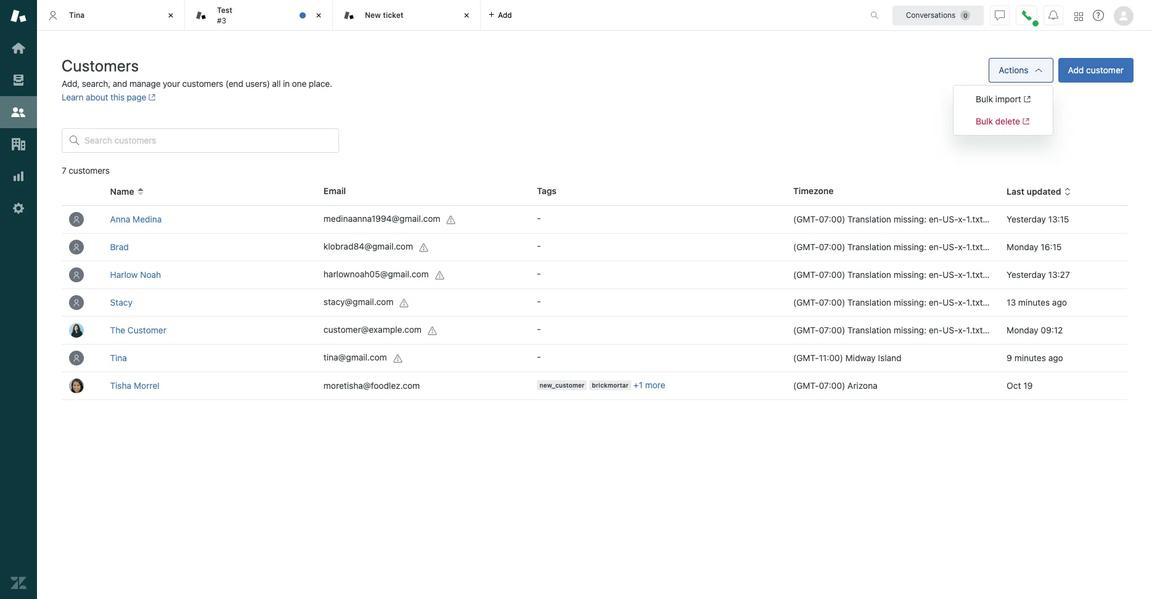 Task type: locate. For each thing, give the bounding box(es) containing it.
2 07:00) from the top
[[819, 242, 846, 252]]

2 missing: from the top
[[894, 242, 927, 252]]

0 vertical spatial tina
[[69, 10, 85, 20]]

x-
[[959, 214, 967, 225], [959, 242, 967, 252], [959, 270, 967, 280], [959, 297, 967, 308], [959, 325, 967, 336]]

2 - from the top
[[537, 241, 541, 251]]

customer
[[1087, 65, 1124, 75]]

2 x- from the top
[[959, 242, 967, 252]]

1 vertical spatial monday
[[1007, 325, 1039, 336]]

1.txt.timezone.america_los_angeles for 13:15
[[967, 214, 1109, 225]]

close image left the #3
[[165, 9, 177, 22]]

place.
[[309, 78, 332, 89]]

5 missing: from the top
[[894, 325, 927, 336]]

missing: for 13 minutes ago
[[894, 297, 927, 308]]

3 (gmt-07:00) translation missing: en-us-x-1.txt.timezone.america_los_angeles from the top
[[794, 270, 1109, 280]]

1 x- from the top
[[959, 214, 967, 225]]

1 bulk from the top
[[976, 94, 994, 104]]

tisha morrel
[[110, 381, 160, 391]]

1 translation from the top
[[848, 214, 892, 225]]

monday for monday 16:15
[[1007, 242, 1039, 252]]

customers
[[182, 78, 223, 89], [69, 165, 110, 176]]

Search customers field
[[85, 135, 331, 146]]

yesterday down monday 16:15
[[1007, 270, 1047, 280]]

07:00) for oct 19
[[819, 381, 846, 391]]

us- for monday 09:12
[[943, 325, 959, 336]]

us-
[[943, 214, 959, 225], [943, 242, 959, 252], [943, 270, 959, 280], [943, 297, 959, 308], [943, 325, 959, 336]]

brickmortar +1 more
[[592, 380, 666, 391]]

yesterday down last updated at the top right of page
[[1007, 214, 1047, 225]]

customers image
[[10, 104, 27, 120]]

en- for monday 09:12
[[929, 325, 943, 336]]

x- for 13 minutes ago
[[959, 297, 967, 308]]

1.txt.timezone.america_los_angeles down last updated button
[[967, 214, 1109, 225]]

2 1.txt.timezone.america_los_angeles from the top
[[967, 242, 1109, 252]]

tina down the at left bottom
[[110, 353, 127, 363]]

4 (gmt- from the top
[[794, 297, 819, 308]]

yesterday 13:15
[[1007, 214, 1070, 225]]

the customer link
[[110, 325, 167, 336]]

2 yesterday from the top
[[1007, 270, 1047, 280]]

en- for yesterday 13:15
[[929, 214, 943, 225]]

learn about this page
[[62, 92, 146, 102]]

1.txt.timezone.america_los_angeles down yesterday 13:15
[[967, 242, 1109, 252]]

0 vertical spatial yesterday
[[1007, 214, 1047, 225]]

en-
[[929, 214, 943, 225], [929, 242, 943, 252], [929, 270, 943, 280], [929, 297, 943, 308], [929, 325, 943, 336]]

unverified email image
[[428, 326, 438, 336], [393, 354, 403, 364]]

1 close image from the left
[[165, 9, 177, 22]]

1 vertical spatial unverified email image
[[393, 354, 403, 364]]

translation
[[848, 214, 892, 225], [848, 242, 892, 252], [848, 270, 892, 280], [848, 297, 892, 308], [848, 325, 892, 336]]

- for medinaanna1994@gmail.com
[[537, 213, 541, 223]]

ticket
[[383, 10, 404, 20]]

(opens in a new tab) image inside bulk import "link"
[[1022, 96, 1031, 103]]

(gmt-07:00) arizona
[[794, 381, 878, 391]]

new ticket
[[365, 10, 404, 20]]

5 translation from the top
[[848, 325, 892, 336]]

4 (gmt-07:00) translation missing: en-us-x-1.txt.timezone.america_los_angeles from the top
[[794, 297, 1109, 308]]

4 translation from the top
[[848, 297, 892, 308]]

- for tina@gmail.com
[[537, 352, 541, 362]]

2 translation from the top
[[848, 242, 892, 252]]

minutes for 9
[[1015, 353, 1047, 363]]

minutes
[[1019, 297, 1051, 308], [1015, 353, 1047, 363]]

0 vertical spatial unverified email image
[[428, 326, 438, 336]]

import
[[996, 94, 1022, 104]]

get started image
[[10, 40, 27, 56]]

monday 09:12
[[1007, 325, 1064, 336]]

moretisha@foodlez.com
[[324, 381, 420, 391]]

name button
[[110, 186, 144, 197]]

4 en- from the top
[[929, 297, 943, 308]]

bulk delete link
[[976, 116, 1030, 126]]

monday left 09:12
[[1007, 325, 1039, 336]]

monday
[[1007, 242, 1039, 252], [1007, 325, 1039, 336]]

5 en- from the top
[[929, 325, 943, 336]]

new_customer
[[540, 382, 585, 389]]

3 (gmt- from the top
[[794, 270, 819, 280]]

tina up customers
[[69, 10, 85, 20]]

(gmt-07:00) translation missing: en-us-x-1.txt.timezone.america_los_angeles for yesterday 13:27
[[794, 270, 1109, 280]]

1 (gmt- from the top
[[794, 214, 819, 225]]

tab containing test
[[185, 0, 333, 31]]

customers right your at top
[[182, 78, 223, 89]]

translation for yesterday 13:15
[[848, 214, 892, 225]]

1 vertical spatial ago
[[1049, 353, 1064, 363]]

unverified email image right customer@example.com
[[428, 326, 438, 336]]

close image inside 'tina' tab
[[165, 9, 177, 22]]

bulk import
[[976, 94, 1022, 104]]

07:00)
[[819, 214, 846, 225], [819, 242, 846, 252], [819, 270, 846, 280], [819, 297, 846, 308], [819, 325, 846, 336], [819, 381, 846, 391]]

(opens in a new tab) image
[[146, 94, 156, 101], [1022, 96, 1031, 103], [1021, 118, 1030, 125]]

1 horizontal spatial unverified email image
[[428, 326, 438, 336]]

1 horizontal spatial customers
[[182, 78, 223, 89]]

tina
[[69, 10, 85, 20], [110, 353, 127, 363]]

4 1.txt.timezone.america_los_angeles from the top
[[967, 297, 1109, 308]]

add
[[1069, 65, 1085, 75]]

missing: for monday 16:15
[[894, 242, 927, 252]]

1 07:00) from the top
[[819, 214, 846, 225]]

close image
[[165, 9, 177, 22], [313, 9, 325, 22]]

customers inside "customers add, search, and manage your customers (end users) all in one place."
[[182, 78, 223, 89]]

1 vertical spatial minutes
[[1015, 353, 1047, 363]]

0 vertical spatial minutes
[[1019, 297, 1051, 308]]

monday left 16:15
[[1007, 242, 1039, 252]]

0 vertical spatial bulk
[[976, 94, 994, 104]]

medina
[[133, 214, 162, 225]]

conversations button
[[893, 5, 984, 25]]

(opens in a new tab) image down import
[[1021, 118, 1030, 125]]

07:00) for monday 16:15
[[819, 242, 846, 252]]

4 us- from the top
[[943, 297, 959, 308]]

3 x- from the top
[[959, 270, 967, 280]]

minutes for 13
[[1019, 297, 1051, 308]]

about
[[86, 92, 108, 102]]

5 us- from the top
[[943, 325, 959, 336]]

oct
[[1007, 381, 1022, 391]]

3 07:00) from the top
[[819, 270, 846, 280]]

bulk for bulk import
[[976, 94, 994, 104]]

notifications image
[[1049, 10, 1059, 20]]

5 (gmt-07:00) translation missing: en-us-x-1.txt.timezone.america_los_angeles from the top
[[794, 325, 1109, 336]]

1 vertical spatial yesterday
[[1007, 270, 1047, 280]]

(opens in a new tab) image inside learn about this page link
[[146, 94, 156, 101]]

search,
[[82, 78, 110, 89]]

unverified email image
[[447, 215, 457, 225], [419, 243, 429, 253], [435, 271, 445, 280], [400, 298, 410, 308]]

bulk
[[976, 94, 994, 104], [976, 116, 994, 126]]

1 monday from the top
[[1007, 242, 1039, 252]]

unverified email image for harlownoah05@gmail.com
[[435, 271, 445, 280]]

3 translation from the top
[[848, 270, 892, 280]]

yesterday for yesterday 13:15
[[1007, 214, 1047, 225]]

(gmt- for monday 16:15
[[794, 242, 819, 252]]

1 (gmt-07:00) translation missing: en-us-x-1.txt.timezone.america_los_angeles from the top
[[794, 214, 1109, 225]]

x- for yesterday 13:15
[[959, 214, 967, 225]]

views image
[[10, 72, 27, 88]]

6 - from the top
[[537, 352, 541, 362]]

us- for yesterday 13:27
[[943, 270, 959, 280]]

brickmortar
[[592, 382, 629, 389]]

us- for yesterday 13:15
[[943, 214, 959, 225]]

4 - from the top
[[537, 296, 541, 307]]

(gmt-
[[794, 214, 819, 225], [794, 242, 819, 252], [794, 270, 819, 280], [794, 297, 819, 308], [794, 325, 819, 336], [794, 353, 819, 363], [794, 381, 819, 391]]

1 1.txt.timezone.america_los_angeles from the top
[[967, 214, 1109, 225]]

5 1.txt.timezone.america_los_angeles from the top
[[967, 325, 1109, 336]]

ago down 13:27
[[1053, 297, 1068, 308]]

ago down 09:12
[[1049, 353, 1064, 363]]

actions button
[[990, 58, 1054, 83]]

1 us- from the top
[[943, 214, 959, 225]]

1.txt.timezone.america_los_angeles for 16:15
[[967, 242, 1109, 252]]

(gmt-07:00) translation missing: en-us-x-1.txt.timezone.america_los_angeles for 13 minutes ago
[[794, 297, 1109, 308]]

5 x- from the top
[[959, 325, 967, 336]]

2 us- from the top
[[943, 242, 959, 252]]

(gmt-07:00) translation missing: en-us-x-1.txt.timezone.america_los_angeles
[[794, 214, 1109, 225], [794, 242, 1109, 252], [794, 270, 1109, 280], [794, 297, 1109, 308], [794, 325, 1109, 336]]

unverified email image for klobrad84@gmail.com
[[419, 243, 429, 253]]

6 07:00) from the top
[[819, 381, 846, 391]]

users)
[[246, 78, 270, 89]]

1 - from the top
[[537, 213, 541, 223]]

1.txt.timezone.america_los_angeles down yesterday 13:27
[[967, 297, 1109, 308]]

1 missing: from the top
[[894, 214, 927, 225]]

tab
[[185, 0, 333, 31]]

last
[[1007, 186, 1025, 197]]

0 horizontal spatial tina
[[69, 10, 85, 20]]

4 missing: from the top
[[894, 297, 927, 308]]

1 en- from the top
[[929, 214, 943, 225]]

2 (gmt-07:00) translation missing: en-us-x-1.txt.timezone.america_los_angeles from the top
[[794, 242, 1109, 252]]

learn about this page link
[[62, 92, 156, 102]]

bulk for bulk delete
[[976, 116, 994, 126]]

en- for 13 minutes ago
[[929, 297, 943, 308]]

09:12
[[1041, 325, 1064, 336]]

- for customer@example.com
[[537, 324, 541, 334]]

(gmt- for yesterday 13:27
[[794, 270, 819, 280]]

learn
[[62, 92, 84, 102]]

3 missing: from the top
[[894, 270, 927, 280]]

1.txt.timezone.america_los_angeles down 13 minutes ago
[[967, 325, 1109, 336]]

bulk left delete at the right top of the page
[[976, 116, 994, 126]]

menu
[[954, 85, 1054, 136]]

yesterday
[[1007, 214, 1047, 225], [1007, 270, 1047, 280]]

2 monday from the top
[[1007, 325, 1039, 336]]

9 minutes ago
[[1007, 353, 1064, 363]]

x- for yesterday 13:27
[[959, 270, 967, 280]]

unverified email image for tina@gmail.com
[[393, 354, 403, 364]]

07:00) for monday 09:12
[[819, 325, 846, 336]]

unverified email image for customer@example.com
[[428, 326, 438, 336]]

4 07:00) from the top
[[819, 297, 846, 308]]

(opens in a new tab) image inside bulk delete link
[[1021, 118, 1030, 125]]

0 vertical spatial customers
[[182, 78, 223, 89]]

minutes right 9
[[1015, 353, 1047, 363]]

1.txt.timezone.america_los_angeles for 13:27
[[967, 270, 1109, 280]]

translation for yesterday 13:27
[[848, 270, 892, 280]]

(gmt- for oct 19
[[794, 381, 819, 391]]

2 close image from the left
[[313, 9, 325, 22]]

1 horizontal spatial close image
[[313, 9, 325, 22]]

3 en- from the top
[[929, 270, 943, 280]]

5 07:00) from the top
[[819, 325, 846, 336]]

unverified email image for stacy@gmail.com
[[400, 298, 410, 308]]

missing: for yesterday 13:15
[[894, 214, 927, 225]]

monday for monday 09:12
[[1007, 325, 1039, 336]]

anna medina
[[110, 214, 162, 225]]

yesterday for yesterday 13:27
[[1007, 270, 1047, 280]]

midway
[[846, 353, 876, 363]]

customers right 7
[[69, 165, 110, 176]]

bulk delete
[[976, 116, 1021, 126]]

07:00) for yesterday 13:27
[[819, 270, 846, 280]]

close image
[[461, 9, 473, 22]]

en- for monday 16:15
[[929, 242, 943, 252]]

3 us- from the top
[[943, 270, 959, 280]]

7 (gmt- from the top
[[794, 381, 819, 391]]

0 vertical spatial monday
[[1007, 242, 1039, 252]]

close image left new
[[313, 9, 325, 22]]

4 x- from the top
[[959, 297, 967, 308]]

2 en- from the top
[[929, 242, 943, 252]]

zendesk support image
[[10, 8, 27, 24]]

0 horizontal spatial close image
[[165, 9, 177, 22]]

test #3
[[217, 6, 233, 25]]

unverified email image up moretisha@foodlez.com
[[393, 354, 403, 364]]

1 vertical spatial tina
[[110, 353, 127, 363]]

2 bulk from the top
[[976, 116, 994, 126]]

tina link
[[110, 353, 127, 363]]

bulk left import
[[976, 94, 994, 104]]

3 1.txt.timezone.america_los_angeles from the top
[[967, 270, 1109, 280]]

- for klobrad84@gmail.com
[[537, 241, 541, 251]]

1.txt.timezone.america_los_angeles up 13 minutes ago
[[967, 270, 1109, 280]]

3 - from the top
[[537, 268, 541, 279]]

0 horizontal spatial customers
[[69, 165, 110, 176]]

0 vertical spatial ago
[[1053, 297, 1068, 308]]

minutes right 13
[[1019, 297, 1051, 308]]

5 - from the top
[[537, 324, 541, 334]]

-
[[537, 213, 541, 223], [537, 241, 541, 251], [537, 268, 541, 279], [537, 296, 541, 307], [537, 324, 541, 334], [537, 352, 541, 362]]

customers add, search, and manage your customers (end users) all in one place.
[[62, 56, 332, 89]]

0 horizontal spatial unverified email image
[[393, 354, 403, 364]]

(opens in a new tab) image down actions popup button
[[1022, 96, 1031, 103]]

1 yesterday from the top
[[1007, 214, 1047, 225]]

2 (gmt- from the top
[[794, 242, 819, 252]]

morrel
[[134, 381, 160, 391]]

6 (gmt- from the top
[[794, 353, 819, 363]]

1 vertical spatial bulk
[[976, 116, 994, 126]]

(opens in a new tab) image down manage
[[146, 94, 156, 101]]

5 (gmt- from the top
[[794, 325, 819, 336]]

1.txt.timezone.america_los_angeles for minutes
[[967, 297, 1109, 308]]

add button
[[481, 0, 520, 30]]

(gmt- for monday 09:12
[[794, 325, 819, 336]]

missing:
[[894, 214, 927, 225], [894, 242, 927, 252], [894, 270, 927, 280], [894, 297, 927, 308], [894, 325, 927, 336]]



Task type: vqa. For each thing, say whether or not it's contained in the screenshot.


Task type: describe. For each thing, give the bounding box(es) containing it.
(gmt-07:00) translation missing: en-us-x-1.txt.timezone.america_los_angeles for monday 09:12
[[794, 325, 1109, 336]]

tisha morrel link
[[110, 381, 160, 391]]

delete
[[996, 116, 1021, 126]]

tina@gmail.com
[[324, 352, 387, 363]]

main element
[[0, 0, 37, 600]]

tisha
[[110, 381, 132, 391]]

stacy
[[110, 297, 133, 308]]

test
[[217, 6, 233, 15]]

anna
[[110, 214, 130, 225]]

- for stacy@gmail.com
[[537, 296, 541, 307]]

(opens in a new tab) image for bulk delete
[[1021, 118, 1030, 125]]

in
[[283, 78, 290, 89]]

13 minutes ago
[[1007, 297, 1068, 308]]

harlow noah link
[[110, 270, 161, 280]]

more
[[645, 380, 666, 391]]

island
[[879, 353, 902, 363]]

all
[[272, 78, 281, 89]]

tags
[[537, 186, 557, 196]]

(end
[[226, 78, 243, 89]]

timezone
[[794, 186, 834, 196]]

translation for monday 09:12
[[848, 325, 892, 336]]

translation for monday 16:15
[[848, 242, 892, 252]]

tabs tab list
[[37, 0, 858, 31]]

conversations
[[907, 10, 956, 19]]

ago for 13 minutes ago
[[1053, 297, 1068, 308]]

19
[[1024, 381, 1033, 391]]

oct 19
[[1007, 381, 1033, 391]]

(opens in a new tab) image for bulk import
[[1022, 96, 1031, 103]]

zendesk image
[[10, 575, 27, 592]]

ago for 9 minutes ago
[[1049, 353, 1064, 363]]

add customer
[[1069, 65, 1124, 75]]

translation for 13 minutes ago
[[848, 297, 892, 308]]

the
[[110, 325, 125, 336]]

us- for 13 minutes ago
[[943, 297, 959, 308]]

x- for monday 09:12
[[959, 325, 967, 336]]

this
[[110, 92, 125, 102]]

missing: for yesterday 13:27
[[894, 270, 927, 280]]

customer
[[128, 325, 167, 336]]

last updated
[[1007, 186, 1062, 197]]

add
[[498, 10, 512, 19]]

harlownoah05@gmail.com
[[324, 269, 429, 280]]

admin image
[[10, 200, 27, 217]]

your
[[163, 78, 180, 89]]

en- for yesterday 13:27
[[929, 270, 943, 280]]

9
[[1007, 353, 1013, 363]]

customer@example.com
[[324, 325, 422, 335]]

bulk import link
[[976, 94, 1031, 104]]

email
[[324, 186, 346, 196]]

close image inside tab
[[313, 9, 325, 22]]

(gmt- for 13 minutes ago
[[794, 297, 819, 308]]

us- for monday 16:15
[[943, 242, 959, 252]]

arizona
[[848, 381, 878, 391]]

(gmt-11:00) midway island
[[794, 353, 902, 363]]

tina inside 'tina' tab
[[69, 10, 85, 20]]

harlow noah
[[110, 270, 161, 280]]

+1
[[634, 380, 643, 391]]

medinaanna1994@gmail.com
[[324, 214, 441, 224]]

add customer button
[[1059, 58, 1134, 83]]

tina tab
[[37, 0, 185, 31]]

yesterday 13:27
[[1007, 270, 1071, 280]]

actions
[[999, 65, 1029, 75]]

reporting image
[[10, 168, 27, 184]]

7 customers
[[62, 165, 110, 176]]

zendesk products image
[[1075, 12, 1084, 21]]

7
[[62, 165, 66, 176]]

get help image
[[1094, 10, 1105, 21]]

klobrad84@gmail.com
[[324, 241, 413, 252]]

07:00) for yesterday 13:15
[[819, 214, 846, 225]]

noah
[[140, 270, 161, 280]]

last updated button
[[1007, 186, 1072, 197]]

page
[[127, 92, 146, 102]]

brad link
[[110, 242, 129, 252]]

stacy link
[[110, 297, 133, 308]]

organizations image
[[10, 136, 27, 152]]

16:15
[[1041, 242, 1062, 252]]

customers
[[62, 56, 139, 75]]

name
[[110, 186, 134, 197]]

(gmt- for yesterday 13:15
[[794, 214, 819, 225]]

brad
[[110, 242, 129, 252]]

- for harlownoah05@gmail.com
[[537, 268, 541, 279]]

unverified email image for medinaanna1994@gmail.com
[[447, 215, 457, 225]]

button displays agent's chat status as invisible. image
[[996, 10, 1005, 20]]

(opens in a new tab) image for learn about this page
[[146, 94, 156, 101]]

07:00) for 13 minutes ago
[[819, 297, 846, 308]]

add,
[[62, 78, 80, 89]]

+1 more button
[[634, 380, 666, 391]]

1 vertical spatial customers
[[69, 165, 110, 176]]

anna medina link
[[110, 214, 162, 225]]

stacy@gmail.com
[[324, 297, 394, 307]]

the customer
[[110, 325, 167, 336]]

(gmt-07:00) translation missing: en-us-x-1.txt.timezone.america_los_angeles for yesterday 13:15
[[794, 214, 1109, 225]]

one
[[292, 78, 307, 89]]

(gmt- for 9 minutes ago
[[794, 353, 819, 363]]

#3
[[217, 16, 226, 25]]

x- for monday 16:15
[[959, 242, 967, 252]]

harlow
[[110, 270, 138, 280]]

manage
[[130, 78, 161, 89]]

new ticket tab
[[333, 0, 481, 31]]

missing: for monday 09:12
[[894, 325, 927, 336]]

menu containing bulk import
[[954, 85, 1054, 136]]

and
[[113, 78, 127, 89]]

13:27
[[1049, 270, 1071, 280]]

monday 16:15
[[1007, 242, 1062, 252]]

(gmt-07:00) translation missing: en-us-x-1.txt.timezone.america_los_angeles for monday 16:15
[[794, 242, 1109, 252]]

new
[[365, 10, 381, 20]]

1.txt.timezone.america_los_angeles for 09:12
[[967, 325, 1109, 336]]

13
[[1007, 297, 1017, 308]]

11:00)
[[819, 353, 844, 363]]

1 horizontal spatial tina
[[110, 353, 127, 363]]

updated
[[1027, 186, 1062, 197]]



